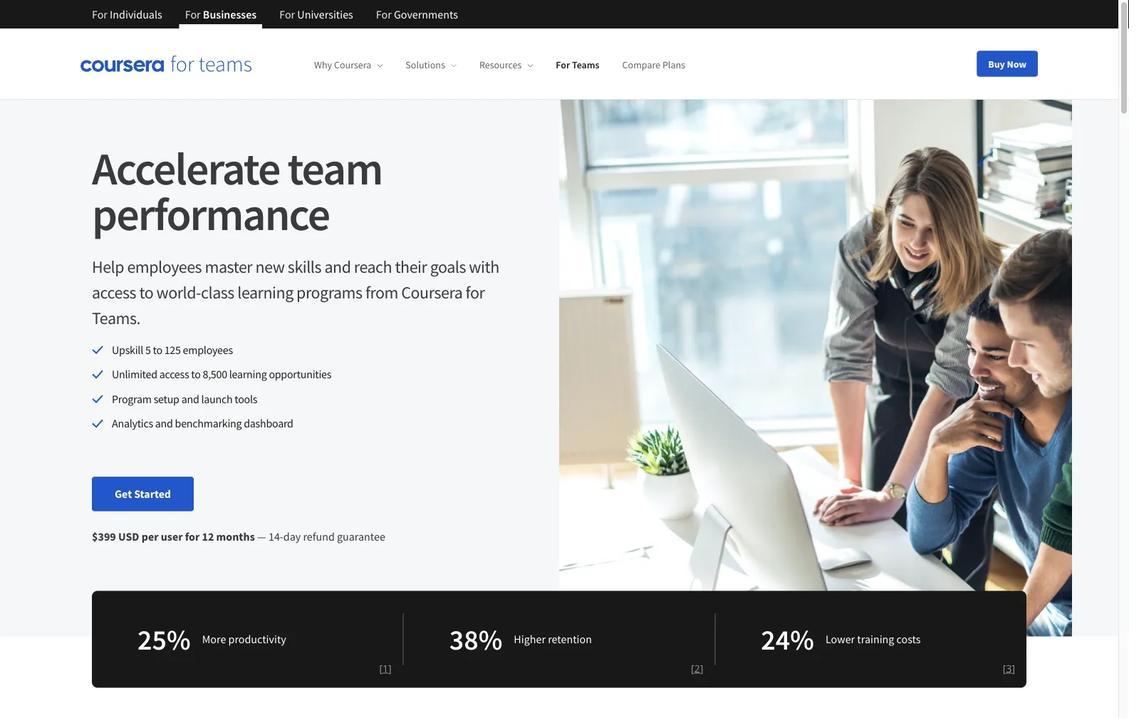 Task type: describe. For each thing, give the bounding box(es) containing it.
accelerate
[[92, 139, 280, 197]]

program
[[112, 392, 152, 406]]

world-
[[157, 282, 201, 303]]

performance
[[92, 185, 330, 242]]

[ for 24%
[[1004, 662, 1007, 675]]

$399
[[92, 530, 116, 544]]

unlimited access to 8,500 learning opportunities
[[112, 367, 332, 382]]

3
[[1007, 662, 1013, 675]]

buy now button
[[978, 51, 1039, 77]]

to for access
[[191, 367, 201, 382]]

—
[[257, 530, 266, 544]]

help
[[92, 256, 124, 277]]

analytics
[[112, 416, 153, 431]]

1 vertical spatial learning
[[229, 367, 267, 382]]

1 vertical spatial for
[[185, 530, 200, 544]]

lower training costs
[[826, 633, 921, 647]]

refund
[[303, 530, 335, 544]]

benchmarking
[[175, 416, 242, 431]]

for for individuals
[[92, 7, 108, 21]]

opportunities
[[269, 367, 332, 382]]

compare
[[623, 59, 661, 71]]

for for governments
[[376, 7, 392, 21]]

compare plans link
[[623, 59, 686, 71]]

class
[[201, 282, 234, 303]]

2
[[695, 662, 701, 675]]

governments
[[394, 7, 458, 21]]

learning inside help employees master new skills and reach their goals with access to world-class learning programs from coursera for teams.
[[238, 282, 294, 303]]

resources
[[480, 59, 522, 71]]

for left teams
[[556, 59, 570, 71]]

launch
[[201, 392, 233, 406]]

] for 24%
[[1013, 662, 1016, 675]]

individuals
[[110, 7, 162, 21]]

0 vertical spatial coursera
[[334, 59, 372, 71]]

unlimited
[[112, 367, 157, 382]]

[ 3 ]
[[1004, 662, 1016, 675]]

higher
[[514, 633, 546, 647]]

per
[[142, 530, 159, 544]]

to inside help employees master new skills and reach their goals with access to world-class learning programs from coursera for teams.
[[139, 282, 153, 303]]

user
[[161, 530, 183, 544]]

14-
[[269, 530, 284, 544]]

setup
[[154, 392, 179, 406]]

businesses
[[203, 7, 257, 21]]

new
[[256, 256, 285, 277]]

for inside help employees master new skills and reach their goals with access to world-class learning programs from coursera for teams.
[[466, 282, 485, 303]]

buy
[[989, 57, 1006, 70]]

team
[[288, 139, 382, 197]]

higher retention
[[514, 633, 592, 647]]

guarantee
[[337, 530, 386, 544]]

] for 38%
[[701, 662, 704, 675]]

day
[[284, 530, 301, 544]]

get
[[115, 487, 132, 502]]

for for universities
[[280, 7, 295, 21]]

more productivity
[[202, 633, 286, 647]]

solutions link
[[406, 59, 457, 71]]

costs
[[897, 633, 921, 647]]

12
[[202, 530, 214, 544]]

coursera for teams image
[[81, 56, 252, 72]]

upskill 5 to 125 employees
[[112, 343, 233, 357]]

from
[[366, 282, 398, 303]]

universities
[[298, 7, 353, 21]]

with
[[469, 256, 499, 277]]

for governments
[[376, 7, 458, 21]]

usd
[[118, 530, 139, 544]]

accelerate team performance
[[92, 139, 382, 242]]

lower
[[826, 633, 856, 647]]

tools
[[235, 392, 257, 406]]

0 horizontal spatial and
[[155, 416, 173, 431]]

for teams link
[[556, 59, 600, 71]]

why
[[314, 59, 332, 71]]

$399 usd per user for 12 months — 14-day refund guarantee
[[92, 530, 386, 544]]

why coursera
[[314, 59, 372, 71]]

for universities
[[280, 7, 353, 21]]

[ for 25%
[[380, 662, 383, 675]]

1 vertical spatial employees
[[183, 343, 233, 357]]

skills
[[288, 256, 322, 277]]

buy now
[[989, 57, 1027, 70]]

analytics and benchmarking dashboard
[[112, 416, 293, 431]]

plans
[[663, 59, 686, 71]]

started
[[134, 487, 171, 502]]



Task type: vqa. For each thing, say whether or not it's contained in the screenshot.
the JavaScript:
no



Task type: locate. For each thing, give the bounding box(es) containing it.
0 vertical spatial employees
[[127, 256, 202, 277]]

1 [ from the left
[[380, 662, 383, 675]]

38%
[[450, 622, 503, 658]]

1 vertical spatial and
[[182, 392, 199, 406]]

dashboard
[[244, 416, 293, 431]]

1 vertical spatial coursera
[[402, 282, 463, 303]]

and
[[325, 256, 351, 277], [182, 392, 199, 406], [155, 416, 173, 431]]

0 vertical spatial and
[[325, 256, 351, 277]]

coursera inside help employees master new skills and reach their goals with access to world-class learning programs from coursera for teams.
[[402, 282, 463, 303]]

1 vertical spatial to
[[153, 343, 162, 357]]

retention
[[548, 633, 592, 647]]

to for 5
[[153, 343, 162, 357]]

why coursera link
[[314, 59, 383, 71]]

for businesses
[[185, 7, 257, 21]]

training
[[858, 633, 895, 647]]

for left 12
[[185, 530, 200, 544]]

[ for 38%
[[692, 662, 695, 675]]

0 horizontal spatial coursera
[[334, 59, 372, 71]]

solutions
[[406, 59, 445, 71]]

for
[[466, 282, 485, 303], [185, 530, 200, 544]]

to right the 5
[[153, 343, 162, 357]]

0 horizontal spatial [
[[380, 662, 383, 675]]

program setup and launch tools
[[112, 392, 257, 406]]

employees
[[127, 256, 202, 277], [183, 343, 233, 357]]

now
[[1008, 57, 1027, 70]]

resources link
[[480, 59, 533, 71]]

1 vertical spatial access
[[159, 367, 189, 382]]

1
[[383, 662, 389, 675]]

0 horizontal spatial access
[[92, 282, 136, 303]]

2 horizontal spatial [
[[1004, 662, 1007, 675]]

upskill
[[112, 343, 143, 357]]

2 ] from the left
[[701, 662, 704, 675]]

learning up "tools"
[[229, 367, 267, 382]]

1 horizontal spatial access
[[159, 367, 189, 382]]

access
[[92, 282, 136, 303], [159, 367, 189, 382]]

2 [ from the left
[[692, 662, 695, 675]]

[
[[380, 662, 383, 675], [692, 662, 695, 675], [1004, 662, 1007, 675]]

goals
[[430, 256, 466, 277]]

coursera
[[334, 59, 372, 71], [402, 282, 463, 303]]

to left the world-
[[139, 282, 153, 303]]

months
[[216, 530, 255, 544]]

access down 125 at the top of the page
[[159, 367, 189, 382]]

teams.
[[92, 307, 140, 329]]

0 vertical spatial learning
[[238, 282, 294, 303]]

for teams
[[556, 59, 600, 71]]

] for 25%
[[389, 662, 392, 675]]

banner navigation
[[81, 0, 470, 39]]

0 horizontal spatial for
[[185, 530, 200, 544]]

help employees master new skills and reach their goals with access to world-class learning programs from coursera for teams.
[[92, 256, 499, 329]]

more
[[202, 633, 226, 647]]

3 [ from the left
[[1004, 662, 1007, 675]]

get started link
[[92, 477, 194, 512]]

for individuals
[[92, 7, 162, 21]]

and inside help employees master new skills and reach their goals with access to world-class learning programs from coursera for teams.
[[325, 256, 351, 277]]

and up programs
[[325, 256, 351, 277]]

8,500
[[203, 367, 227, 382]]

for left businesses
[[185, 7, 201, 21]]

]
[[389, 662, 392, 675], [701, 662, 704, 675], [1013, 662, 1016, 675]]

3 ] from the left
[[1013, 662, 1016, 675]]

and down the setup
[[155, 416, 173, 431]]

for
[[92, 7, 108, 21], [185, 7, 201, 21], [280, 7, 295, 21], [376, 7, 392, 21], [556, 59, 570, 71]]

for left universities
[[280, 7, 295, 21]]

0 vertical spatial to
[[139, 282, 153, 303]]

programs
[[297, 282, 363, 303]]

125
[[164, 343, 181, 357]]

learning down new
[[238, 282, 294, 303]]

2 vertical spatial to
[[191, 367, 201, 382]]

1 horizontal spatial [
[[692, 662, 695, 675]]

employees up the world-
[[127, 256, 202, 277]]

get started
[[115, 487, 171, 502]]

1 ] from the left
[[389, 662, 392, 675]]

coursera down goals
[[402, 282, 463, 303]]

0 horizontal spatial ]
[[389, 662, 392, 675]]

and right the setup
[[182, 392, 199, 406]]

for left governments
[[376, 7, 392, 21]]

coursera right "why"
[[334, 59, 372, 71]]

learning
[[238, 282, 294, 303], [229, 367, 267, 382]]

1 horizontal spatial ]
[[701, 662, 704, 675]]

reach
[[354, 256, 392, 277]]

24%
[[762, 622, 815, 658]]

for down with
[[466, 282, 485, 303]]

access up teams.
[[92, 282, 136, 303]]

employees inside help employees master new skills and reach their goals with access to world-class learning programs from coursera for teams.
[[127, 256, 202, 277]]

for left individuals at left
[[92, 7, 108, 21]]

2 horizontal spatial and
[[325, 256, 351, 277]]

compare plans
[[623, 59, 686, 71]]

to
[[139, 282, 153, 303], [153, 343, 162, 357], [191, 367, 201, 382]]

access inside help employees master new skills and reach their goals with access to world-class learning programs from coursera for teams.
[[92, 282, 136, 303]]

teams
[[572, 59, 600, 71]]

1 horizontal spatial for
[[466, 282, 485, 303]]

2 vertical spatial and
[[155, 416, 173, 431]]

for for businesses
[[185, 7, 201, 21]]

25%
[[138, 622, 191, 658]]

productivity
[[228, 633, 286, 647]]

their
[[395, 256, 427, 277]]

0 vertical spatial for
[[466, 282, 485, 303]]

0 vertical spatial access
[[92, 282, 136, 303]]

[ 2 ]
[[692, 662, 704, 675]]

to left 8,500
[[191, 367, 201, 382]]

1 horizontal spatial coursera
[[402, 282, 463, 303]]

1 horizontal spatial and
[[182, 392, 199, 406]]

employees up 8,500
[[183, 343, 233, 357]]

[ 1 ]
[[380, 662, 392, 675]]

2 horizontal spatial ]
[[1013, 662, 1016, 675]]

master
[[205, 256, 253, 277]]

5
[[145, 343, 151, 357]]



